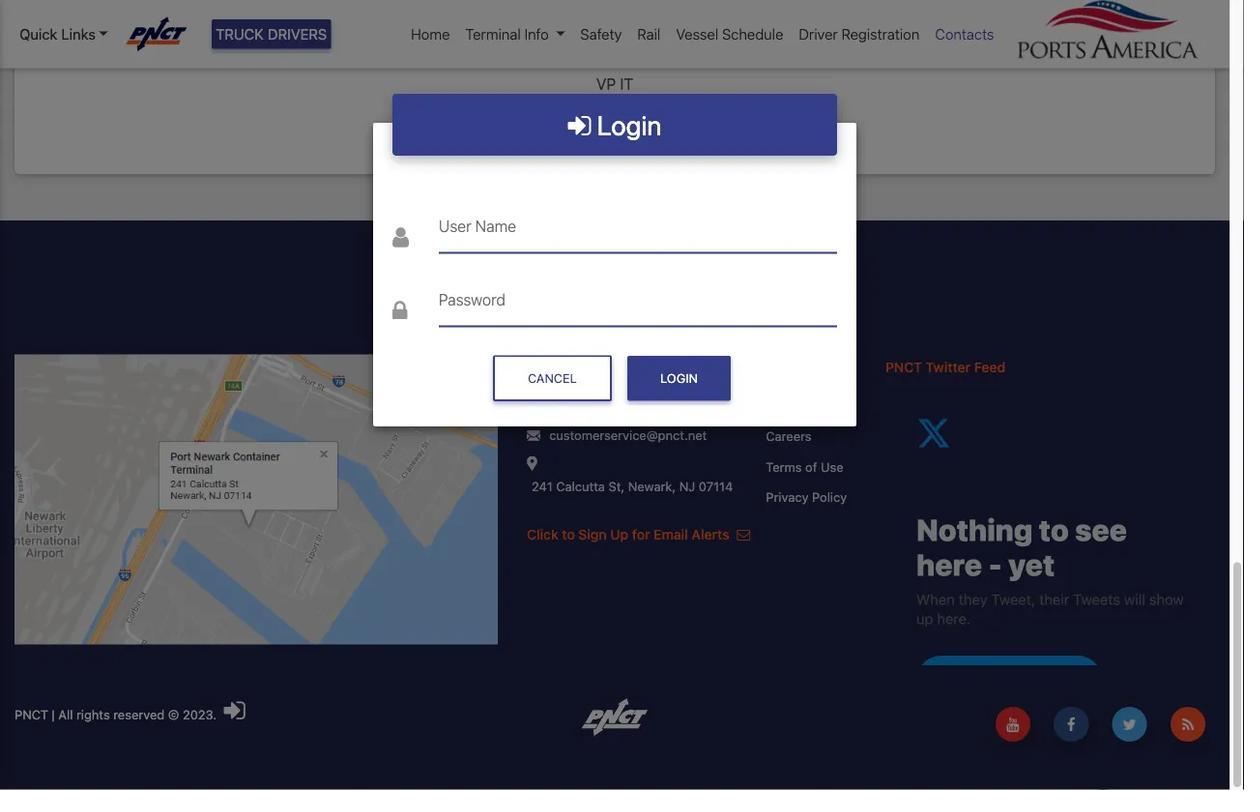 Task type: locate. For each thing, give the bounding box(es) containing it.
safety
[[581, 26, 622, 43]]

login
[[591, 109, 662, 141], [661, 371, 698, 386]]

pnct left the twitter
[[886, 359, 923, 375]]

adam sulich
[[553, 31, 678, 58]]

pnct for pnct twitter feed
[[886, 359, 923, 375]]

User Name text field
[[439, 202, 838, 253]]

0 vertical spatial login
[[591, 109, 662, 141]]

twitter
[[926, 359, 971, 375]]

0 horizontal spatial sign in image
[[224, 697, 246, 722]]

1 horizontal spatial sign in image
[[568, 112, 591, 139]]

sign in image right 2023.
[[224, 697, 246, 722]]

2023.
[[183, 707, 217, 721]]

feed
[[975, 359, 1006, 375]]

login button
[[628, 356, 731, 401]]

pnct left |
[[15, 707, 48, 721]]

cancel button
[[493, 356, 612, 401]]

contacts link
[[928, 15, 1003, 53]]

pnct twitter feed
[[886, 359, 1006, 375]]

rail link
[[630, 15, 669, 53]]

contact
[[527, 359, 578, 375]]

0 vertical spatial pnct
[[886, 359, 923, 375]]

click to sign up for email alerts
[[527, 527, 734, 542]]

sulich
[[616, 31, 678, 58]]

links
[[61, 26, 96, 43]]

alerts
[[692, 527, 730, 542]]

adam
[[553, 31, 611, 58]]

sign in image inside login document
[[568, 112, 591, 139]]

pnct | all rights reserved © 2023.
[[15, 707, 220, 721]]

1 horizontal spatial pnct
[[886, 359, 923, 375]]

quick links
[[19, 26, 96, 43]]

0 vertical spatial sign in image
[[568, 112, 591, 139]]

login down it
[[591, 109, 662, 141]]

user name
[[439, 217, 516, 236]]

1 vertical spatial login
[[661, 371, 698, 386]]

reserved
[[113, 707, 165, 721]]

contact us
[[527, 359, 599, 375]]

vp
[[597, 74, 616, 93]]

name
[[476, 217, 516, 236]]

sign in image
[[568, 112, 591, 139], [224, 697, 246, 722]]

Password password field
[[439, 276, 838, 327]]

1 vertical spatial pnct
[[15, 707, 48, 721]]

user
[[439, 217, 472, 236]]

login down password password field
[[661, 371, 698, 386]]

to
[[562, 527, 575, 542]]

0 horizontal spatial pnct
[[15, 707, 48, 721]]

sign in image down adam
[[568, 112, 591, 139]]

pnct
[[886, 359, 923, 375], [15, 707, 48, 721]]



Task type: vqa. For each thing, say whether or not it's contained in the screenshot.
the topmost the Login
yes



Task type: describe. For each thing, give the bounding box(es) containing it.
all
[[58, 707, 73, 721]]

driver registration
[[799, 26, 920, 43]]

driver
[[799, 26, 838, 43]]

quick links link
[[19, 23, 108, 45]]

registration
[[842, 26, 920, 43]]

quick
[[19, 26, 57, 43]]

click
[[527, 527, 559, 542]]

©
[[168, 707, 179, 721]]

click to sign up for email alerts link
[[527, 527, 751, 542]]

us
[[582, 359, 599, 375]]

|
[[52, 707, 55, 721]]

schedule
[[723, 26, 784, 43]]

rights
[[76, 707, 110, 721]]

rail
[[638, 26, 661, 43]]

contacts
[[936, 26, 995, 43]]

login document
[[373, 94, 857, 427]]

home
[[411, 26, 450, 43]]

vp it
[[597, 74, 634, 93]]

vessel schedule
[[676, 26, 784, 43]]

pnct for pnct | all rights reserved © 2023.
[[15, 707, 48, 721]]

for
[[632, 527, 650, 542]]

up
[[611, 527, 629, 542]]

email
[[654, 527, 688, 542]]

login inside button
[[661, 371, 698, 386]]

1 vertical spatial sign in image
[[224, 697, 246, 722]]

cancel
[[528, 371, 577, 386]]

home link
[[403, 15, 458, 53]]

safety link
[[573, 15, 630, 53]]

it
[[620, 74, 634, 93]]

vessel schedule link
[[669, 15, 792, 53]]

password
[[439, 291, 506, 309]]

vessel
[[676, 26, 719, 43]]

sign
[[579, 527, 607, 542]]

driver registration link
[[792, 15, 928, 53]]

envelope o image
[[737, 528, 751, 542]]



